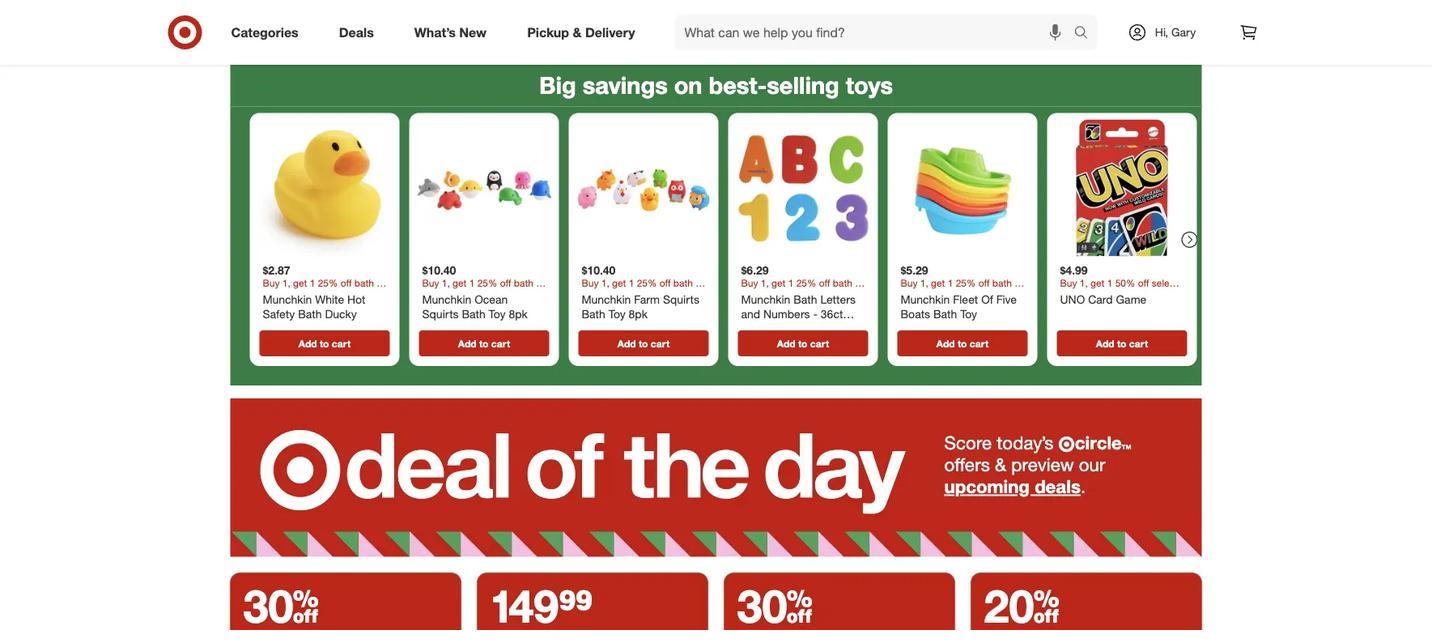 Task type: locate. For each thing, give the bounding box(es) containing it.
squirts for munchkin ocean squirts bath toy 8pk
[[422, 306, 459, 321]]

5 munchkin from the left
[[901, 292, 950, 306]]

add down munchkin ocean squirts bath toy 8pk
[[458, 337, 477, 349]]

4 munchkin from the left
[[741, 292, 791, 306]]

munchkin inside munchkin bath letters and numbers - 36ct bath toy set
[[741, 292, 791, 306]]

farm
[[634, 292, 660, 306]]

search
[[1067, 26, 1106, 42]]

2 $10.40 from the left
[[582, 263, 616, 277]]

$5.29
[[901, 263, 929, 277]]

$10.40 for munchkin farm squirts bath toy 8pk
[[582, 263, 616, 277]]

munchkin bath letters and numbers - 36ct bath toy set image
[[735, 119, 872, 256]]

to down set
[[798, 337, 808, 349]]

3 add to cart from the left
[[618, 337, 670, 349]]

bath
[[794, 292, 818, 306], [298, 306, 322, 321], [462, 306, 486, 321], [582, 306, 606, 321], [934, 306, 957, 321], [741, 321, 765, 335]]

add to cart button down game
[[1057, 330, 1188, 356]]

categories link
[[217, 15, 319, 50]]

8pk for farm
[[629, 306, 648, 321]]

cart
[[332, 337, 351, 349], [491, 337, 510, 349], [651, 337, 670, 349], [811, 337, 829, 349], [970, 337, 989, 349], [1130, 337, 1149, 349]]

munchkin inside munchkin farm squirts bath toy 8pk
[[582, 292, 631, 306]]

add to cart down munchkin ocean squirts bath toy 8pk
[[458, 337, 510, 349]]

deals link
[[325, 15, 394, 50]]

1 $10.40 from the left
[[422, 263, 456, 277]]

munchkin
[[263, 292, 312, 306], [422, 292, 472, 306], [582, 292, 631, 306], [741, 292, 791, 306], [901, 292, 950, 306]]

add to cart button
[[260, 330, 390, 356], [419, 330, 550, 356], [579, 330, 709, 356], [738, 330, 869, 356], [898, 330, 1028, 356], [1057, 330, 1188, 356]]

.
[[1081, 475, 1086, 498]]

add for fleet
[[937, 337, 955, 349]]

toy
[[489, 306, 506, 321], [609, 306, 626, 321], [961, 306, 978, 321], [768, 321, 785, 335]]

offers
[[945, 453, 990, 476]]

6 add to cart button from the left
[[1057, 330, 1188, 356]]

munchkin inside munchkin white hot safety bath ducky
[[263, 292, 312, 306]]

1 horizontal spatial 8pk
[[629, 306, 648, 321]]

circle
[[1075, 432, 1122, 454]]

add down munchkin white hot safety bath ducky at left
[[299, 337, 317, 349]]

0 vertical spatial &
[[573, 24, 582, 40]]

1 8pk from the left
[[509, 306, 528, 321]]

card
[[1089, 292, 1113, 306]]

cart for ocean
[[491, 337, 510, 349]]

delivery
[[585, 24, 635, 40]]

1 vertical spatial &
[[995, 453, 1007, 476]]

today's
[[997, 432, 1054, 454]]

$10.40
[[422, 263, 456, 277], [582, 263, 616, 277]]

0 horizontal spatial squirts
[[422, 306, 459, 321]]

add to cart button down munchkin farm squirts bath toy 8pk
[[579, 330, 709, 356]]

2 add from the left
[[458, 337, 477, 349]]

add to cart down ducky in the left of the page
[[299, 337, 351, 349]]

to down game
[[1118, 337, 1127, 349]]

safety
[[263, 306, 295, 321]]

cart for white
[[332, 337, 351, 349]]

advertisement region
[[230, 0, 1202, 40]]

toy inside munchkin farm squirts bath toy 8pk
[[609, 306, 626, 321]]

search button
[[1067, 15, 1106, 53]]

8pk for ocean
[[509, 306, 528, 321]]

toy inside munchkin bath letters and numbers - 36ct bath toy set
[[768, 321, 785, 335]]

1 add to cart button from the left
[[260, 330, 390, 356]]

1 add to cart from the left
[[299, 337, 351, 349]]

game
[[1116, 292, 1147, 306]]

deals
[[339, 24, 374, 40]]

pickup
[[527, 24, 569, 40]]

toy inside munchkin fleet of five boats bath toy
[[961, 306, 978, 321]]

add to cart button down munchkin ocean squirts bath toy 8pk
[[419, 330, 550, 356]]

-
[[814, 306, 818, 321]]

0 horizontal spatial 8pk
[[509, 306, 528, 321]]

$10.40 for munchkin ocean squirts bath toy 8pk
[[422, 263, 456, 277]]

cart down -
[[811, 337, 829, 349]]

1 cart from the left
[[332, 337, 351, 349]]

2 munchkin from the left
[[422, 292, 472, 306]]

1 munchkin from the left
[[263, 292, 312, 306]]

savings
[[583, 71, 668, 99]]

cart down munchkin fleet of five boats bath toy on the right of page
[[970, 337, 989, 349]]

target deal of the day image
[[230, 398, 1202, 557]]

3 add from the left
[[618, 337, 636, 349]]

munchkin fleet of five boats bath toy image
[[895, 119, 1031, 256]]

munchkin down the $2.87
[[263, 292, 312, 306]]

add
[[299, 337, 317, 349], [458, 337, 477, 349], [618, 337, 636, 349], [777, 337, 796, 349], [937, 337, 955, 349], [1096, 337, 1115, 349]]

to down munchkin farm squirts bath toy 8pk
[[639, 337, 648, 349]]

0 horizontal spatial $10.40
[[422, 263, 456, 277]]

bath inside munchkin farm squirts bath toy 8pk
[[582, 306, 606, 321]]

munchkin for munchkin white hot safety bath ducky
[[263, 292, 312, 306]]

6 cart from the left
[[1130, 337, 1149, 349]]

add down uno card game
[[1096, 337, 1115, 349]]

add down munchkin fleet of five boats bath toy on the right of page
[[937, 337, 955, 349]]

3 cart from the left
[[651, 337, 670, 349]]

1 to from the left
[[320, 337, 329, 349]]

2 8pk from the left
[[629, 306, 648, 321]]

munchkin farm squirts bath toy 8pk image
[[575, 119, 712, 256]]

squirts right farm
[[663, 292, 700, 306]]

2 to from the left
[[479, 337, 489, 349]]

on
[[674, 71, 703, 99]]

numbers
[[764, 306, 810, 321]]

add to cart for card
[[1096, 337, 1149, 349]]

cart down game
[[1130, 337, 1149, 349]]

4 add to cart button from the left
[[738, 330, 869, 356]]

3 munchkin from the left
[[582, 292, 631, 306]]

squirts inside munchkin ocean squirts bath toy 8pk
[[422, 306, 459, 321]]

5 to from the left
[[958, 337, 967, 349]]

munchkin down $5.29
[[901, 292, 950, 306]]

what's new
[[414, 24, 487, 40]]

bath inside munchkin white hot safety bath ducky
[[298, 306, 322, 321]]

ocean
[[475, 292, 508, 306]]

big savings on best-selling toys
[[539, 71, 893, 99]]

munchkin ocean squirts bath toy 8pk image
[[416, 119, 553, 256]]

2 cart from the left
[[491, 337, 510, 349]]

5 add from the left
[[937, 337, 955, 349]]

squirts inside munchkin farm squirts bath toy 8pk
[[663, 292, 700, 306]]

to down ducky in the left of the page
[[320, 337, 329, 349]]

1 add from the left
[[299, 337, 317, 349]]

score today's ◎ circle tm offers & preview our upcoming deals .
[[945, 432, 1132, 498]]

$10.40 up munchkin ocean squirts bath toy 8pk
[[422, 263, 456, 277]]

4 add from the left
[[777, 337, 796, 349]]

pickup & delivery
[[527, 24, 635, 40]]

36ct
[[821, 306, 843, 321]]

munchkin for munchkin farm squirts bath toy 8pk
[[582, 292, 631, 306]]

8pk inside munchkin farm squirts bath toy 8pk
[[629, 306, 648, 321]]

uno card game image
[[1054, 119, 1191, 256]]

white
[[315, 292, 344, 306]]

add to cart for bath
[[777, 337, 829, 349]]

squirts left ocean
[[422, 306, 459, 321]]

add to cart button down munchkin fleet of five boats bath toy on the right of page
[[898, 330, 1028, 356]]

8pk inside munchkin ocean squirts bath toy 8pk
[[509, 306, 528, 321]]

munchkin white hot safety bath ducky image
[[256, 119, 393, 256]]

tm
[[1122, 443, 1132, 451]]

our
[[1079, 453, 1106, 476]]

add to cart
[[299, 337, 351, 349], [458, 337, 510, 349], [618, 337, 670, 349], [777, 337, 829, 349], [937, 337, 989, 349], [1096, 337, 1149, 349]]

add to cart button down -
[[738, 330, 869, 356]]

5 add to cart from the left
[[937, 337, 989, 349]]

8pk
[[509, 306, 528, 321], [629, 306, 648, 321]]

add to cart down set
[[777, 337, 829, 349]]

5 add to cart button from the left
[[898, 330, 1028, 356]]

4 add to cart from the left
[[777, 337, 829, 349]]

cart down ocean
[[491, 337, 510, 349]]

1 horizontal spatial squirts
[[663, 292, 700, 306]]

to for farm
[[639, 337, 648, 349]]

munchkin down '$6.29'
[[741, 292, 791, 306]]

6 to from the left
[[1118, 337, 1127, 349]]

$10.40 up munchkin farm squirts bath toy 8pk
[[582, 263, 616, 277]]

munchkin left farm
[[582, 292, 631, 306]]

1 horizontal spatial $10.40
[[582, 263, 616, 277]]

4 cart from the left
[[811, 337, 829, 349]]

add to cart button for fleet
[[898, 330, 1028, 356]]

2 add to cart button from the left
[[419, 330, 550, 356]]

to down munchkin fleet of five boats bath toy on the right of page
[[958, 337, 967, 349]]

add to cart down munchkin farm squirts bath toy 8pk
[[618, 337, 670, 349]]

what's
[[414, 24, 456, 40]]

to down munchkin ocean squirts bath toy 8pk
[[479, 337, 489, 349]]

munchkin left ocean
[[422, 292, 472, 306]]

add to cart button down ducky in the left of the page
[[260, 330, 390, 356]]

1 horizontal spatial &
[[995, 453, 1007, 476]]

squirts
[[663, 292, 700, 306], [422, 306, 459, 321]]

$6.29
[[741, 263, 769, 277]]

2 add to cart from the left
[[458, 337, 510, 349]]

4 to from the left
[[798, 337, 808, 349]]

uno card game
[[1061, 292, 1147, 306]]

add to cart down game
[[1096, 337, 1149, 349]]

cart for fleet
[[970, 337, 989, 349]]

6 add to cart from the left
[[1096, 337, 1149, 349]]

cart down ducky in the left of the page
[[332, 337, 351, 349]]

& right the pickup
[[573, 24, 582, 40]]

add to cart down munchkin fleet of five boats bath toy on the right of page
[[937, 337, 989, 349]]

add down munchkin farm squirts bath toy 8pk
[[618, 337, 636, 349]]

$2.87
[[263, 263, 290, 277]]

3 to from the left
[[639, 337, 648, 349]]

munchkin inside munchkin fleet of five boats bath toy
[[901, 292, 950, 306]]

add to cart button for white
[[260, 330, 390, 356]]

of
[[982, 292, 994, 306]]

3 add to cart button from the left
[[579, 330, 709, 356]]

cart for card
[[1130, 337, 1149, 349]]

add down set
[[777, 337, 796, 349]]

cart down munchkin farm squirts bath toy 8pk
[[651, 337, 670, 349]]

&
[[573, 24, 582, 40], [995, 453, 1007, 476]]

to
[[320, 337, 329, 349], [479, 337, 489, 349], [639, 337, 648, 349], [798, 337, 808, 349], [958, 337, 967, 349], [1118, 337, 1127, 349]]

munchkin inside munchkin ocean squirts bath toy 8pk
[[422, 292, 472, 306]]

munchkin fleet of five boats bath toy
[[901, 292, 1017, 321]]

and
[[741, 306, 761, 321]]

6 add from the left
[[1096, 337, 1115, 349]]

& right offers
[[995, 453, 1007, 476]]

hot
[[347, 292, 366, 306]]

5 cart from the left
[[970, 337, 989, 349]]



Task type: describe. For each thing, give the bounding box(es) containing it.
uno
[[1061, 292, 1086, 306]]

boats
[[901, 306, 931, 321]]

big
[[539, 71, 576, 99]]

munchkin farm squirts bath toy 8pk
[[582, 292, 700, 321]]

deals
[[1035, 475, 1081, 498]]

munchkin white hot safety bath ducky
[[263, 292, 366, 321]]

bath inside munchkin ocean squirts bath toy 8pk
[[462, 306, 486, 321]]

$4.99
[[1061, 263, 1088, 277]]

toy inside munchkin ocean squirts bath toy 8pk
[[489, 306, 506, 321]]

five
[[997, 292, 1017, 306]]

ducky
[[325, 306, 357, 321]]

cart for farm
[[651, 337, 670, 349]]

hi, gary
[[1156, 25, 1196, 39]]

& inside the score today's ◎ circle tm offers & preview our upcoming deals .
[[995, 453, 1007, 476]]

selling
[[767, 71, 840, 99]]

add to cart button for ocean
[[419, 330, 550, 356]]

add to cart for fleet
[[937, 337, 989, 349]]

add to cart button for farm
[[579, 330, 709, 356]]

add for ocean
[[458, 337, 477, 349]]

to for fleet
[[958, 337, 967, 349]]

cart for bath
[[811, 337, 829, 349]]

add to cart button for bath
[[738, 330, 869, 356]]

add to cart for white
[[299, 337, 351, 349]]

what's new link
[[401, 15, 507, 50]]

add for farm
[[618, 337, 636, 349]]

best-
[[709, 71, 767, 99]]

What can we help you find? suggestions appear below search field
[[675, 15, 1078, 50]]

munchkin for munchkin bath letters and numbers - 36ct bath toy set
[[741, 292, 791, 306]]

categories
[[231, 24, 299, 40]]

preview
[[1012, 453, 1074, 476]]

fleet
[[953, 292, 979, 306]]

0 horizontal spatial &
[[573, 24, 582, 40]]

upcoming
[[945, 475, 1030, 498]]

add for bath
[[777, 337, 796, 349]]

add to cart button for card
[[1057, 330, 1188, 356]]

score
[[945, 432, 992, 454]]

to for card
[[1118, 337, 1127, 349]]

set
[[788, 321, 806, 335]]

carousel region
[[230, 58, 1202, 398]]

munchkin for munchkin ocean squirts bath toy 8pk
[[422, 292, 472, 306]]

add to cart for farm
[[618, 337, 670, 349]]

to for ocean
[[479, 337, 489, 349]]

bath inside munchkin fleet of five boats bath toy
[[934, 306, 957, 321]]

new
[[460, 24, 487, 40]]

munchkin for munchkin fleet of five boats bath toy
[[901, 292, 950, 306]]

munchkin ocean squirts bath toy 8pk
[[422, 292, 528, 321]]

letters
[[821, 292, 856, 306]]

munchkin bath letters and numbers - 36ct bath toy set
[[741, 292, 856, 335]]

to for bath
[[798, 337, 808, 349]]

◎
[[1059, 435, 1075, 453]]

hi,
[[1156, 25, 1169, 39]]

squirts for munchkin farm squirts bath toy 8pk
[[663, 292, 700, 306]]

add for white
[[299, 337, 317, 349]]

gary
[[1172, 25, 1196, 39]]

add for card
[[1096, 337, 1115, 349]]

to for white
[[320, 337, 329, 349]]

pickup & delivery link
[[514, 15, 656, 50]]

add to cart for ocean
[[458, 337, 510, 349]]

toys
[[846, 71, 893, 99]]



Task type: vqa. For each thing, say whether or not it's contained in the screenshot.
months for for
no



